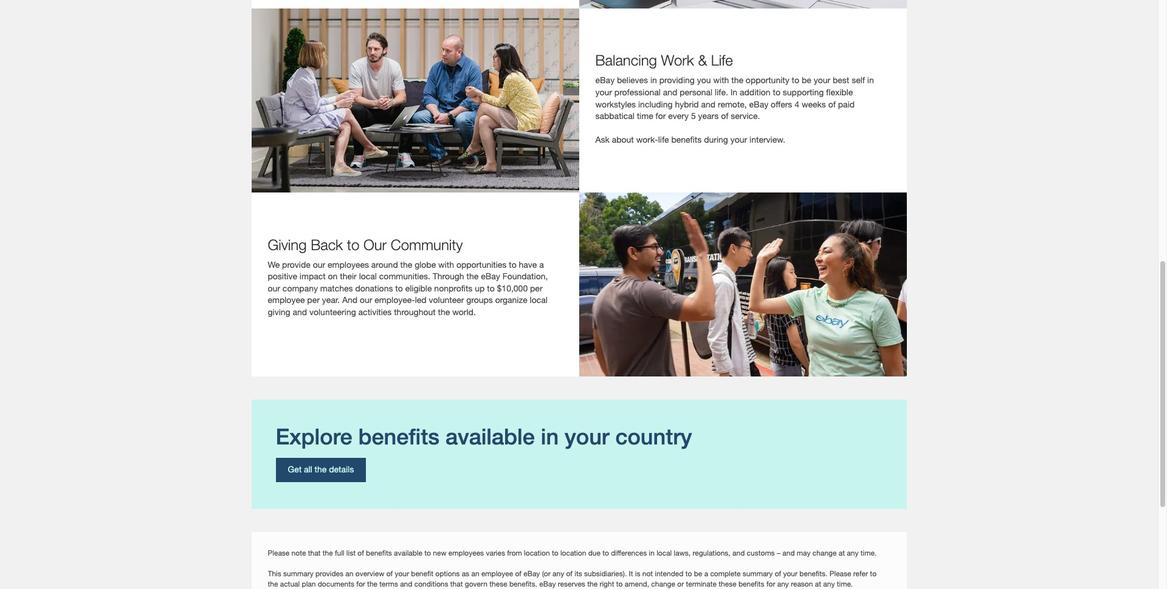 Task type: vqa. For each thing, say whether or not it's contained in the screenshot.
MORE INFO link to the top
no



Task type: locate. For each thing, give the bounding box(es) containing it.
at right reason
[[815, 580, 821, 589]]

2 horizontal spatial our
[[360, 295, 372, 305]]

we
[[268, 259, 280, 270]]

an
[[345, 569, 353, 579], [471, 569, 479, 579]]

in your
[[541, 424, 609, 450]]

0 horizontal spatial with
[[438, 259, 454, 270]]

the right all
[[315, 465, 327, 475]]

1 vertical spatial please
[[830, 569, 851, 579]]

work
[[661, 52, 694, 69]]

believes
[[617, 75, 648, 85]]

1 vertical spatial employees
[[449, 549, 484, 558]]

2 vertical spatial local
[[657, 549, 672, 558]]

an right as
[[471, 569, 479, 579]]

time. inside this summary provides an overview of your benefit options as an employee of ebay (or any of its subsidiaries). it is not intended to be a complete summary of your benefits. please refer to the actual plan documents for the terms and conditions that govern these benefits. ebay reserves the right to amend, change or terminate these benefits for any reason at any time.
[[837, 580, 853, 589]]

0 horizontal spatial summary
[[283, 569, 313, 579]]

the down volunteer
[[438, 307, 450, 317]]

to up this summary provides an overview of your benefit options as an employee of ebay (or any of its subsidiaries). it is not intended to be a complete summary of your benefits. please refer to the actual plan documents for the terms and conditions that govern these benefits. ebay reserves the right to amend, change or terminate these benefits for any reason at any time.
[[552, 549, 558, 558]]

0 vertical spatial change
[[813, 549, 837, 558]]

and down the providing
[[663, 87, 677, 97]]

eligible
[[405, 283, 432, 293]]

summary up actual
[[283, 569, 313, 579]]

this
[[268, 569, 281, 579]]

per down foundation,
[[530, 283, 543, 293]]

and right terms
[[400, 580, 412, 589]]

remote,
[[718, 99, 747, 109]]

summary down "customs"
[[743, 569, 773, 579]]

to down opportunity to
[[773, 87, 780, 97]]

for down overview
[[356, 580, 365, 589]]

local left laws,
[[657, 549, 672, 558]]

1 horizontal spatial a
[[704, 569, 708, 579]]

0 vertical spatial that
[[308, 549, 321, 558]]

employees inside giving back to our community we provide our employees around the globe with opportunities to have a positive impact on their local communities. through the ebay foundation, our company matches donations to eligible nonprofits up to $10,000 per employee per year. and our employee-led volunteer groups organize local giving and volunteering activities throughout the world.
[[328, 259, 369, 270]]

0 horizontal spatial location
[[524, 549, 550, 558]]

our down positive
[[268, 283, 280, 293]]

is
[[635, 569, 640, 579]]

the up in
[[731, 75, 743, 85]]

0 vertical spatial time.
[[861, 549, 877, 558]]

year. and
[[322, 295, 357, 305]]

1 vertical spatial at
[[815, 580, 821, 589]]

0 vertical spatial benefits.
[[800, 569, 827, 579]]

1 horizontal spatial location
[[560, 549, 586, 558]]

a right the have
[[539, 259, 544, 270]]

your up workstyles
[[595, 87, 612, 97]]

ebay
[[595, 75, 615, 85], [749, 99, 768, 109], [481, 271, 500, 282], [523, 569, 540, 579], [539, 580, 556, 589]]

in right 'self'
[[867, 75, 874, 85]]

benefits. down from
[[509, 580, 537, 589]]

for down including
[[656, 111, 666, 121]]

that
[[308, 549, 321, 558], [450, 580, 463, 589]]

with right globe
[[438, 259, 454, 270]]

and inside giving back to our community we provide our employees around the globe with opportunities to have a positive impact on their local communities. through the ebay foundation, our company matches donations to eligible nonprofits up to $10,000 per employee per year. and our employee-led volunteer groups organize local giving and volunteering activities throughout the world.
[[293, 307, 307, 317]]

0 vertical spatial please
[[268, 549, 290, 558]]

of down the –
[[775, 569, 781, 579]]

not
[[642, 569, 653, 579]]

any right reason
[[823, 580, 835, 589]]

1 vertical spatial change
[[651, 580, 675, 589]]

1 horizontal spatial at
[[839, 549, 845, 558]]

ebay down (or
[[539, 580, 556, 589]]

to left our
[[347, 236, 359, 253]]

to inside the ebay believes in providing you with the opportunity to be your best self in your professional and personal life. in addition to supporting flexible workstyles including hybrid and remote, ebay offers 4 weeks of paid sabbatical time for every 5 years of service.
[[773, 87, 780, 97]]

location
[[524, 549, 550, 558], [560, 549, 586, 558]]

1 vertical spatial time.
[[837, 580, 853, 589]]

details
[[329, 465, 354, 475]]

any
[[847, 549, 859, 558], [553, 569, 564, 579], [777, 580, 789, 589], [823, 580, 835, 589]]

2 an from the left
[[471, 569, 479, 579]]

ebay inside giving back to our community we provide our employees around the globe with opportunities to have a positive impact on their local communities. through the ebay foundation, our company matches donations to eligible nonprofits up to $10,000 per employee per year. and our employee-led volunteer groups organize local giving and volunteering activities throughout the world.
[[481, 271, 500, 282]]

local
[[359, 271, 377, 282], [530, 295, 548, 305], [657, 549, 672, 558]]

please left refer
[[830, 569, 851, 579]]

(or
[[542, 569, 551, 579]]

0 vertical spatial available
[[446, 424, 535, 450]]

list item
[[251, 0, 907, 8]]

1 horizontal spatial per
[[530, 283, 543, 293]]

1 horizontal spatial available
[[446, 424, 535, 450]]

0 horizontal spatial time.
[[837, 580, 853, 589]]

in
[[730, 87, 737, 97]]

1 horizontal spatial that
[[450, 580, 463, 589]]

that down as
[[450, 580, 463, 589]]

1 vertical spatial that
[[450, 580, 463, 589]]

list
[[251, 0, 907, 377]]

reason
[[791, 580, 813, 589]]

country
[[615, 424, 692, 450]]

the
[[731, 75, 743, 85], [400, 259, 412, 270], [467, 271, 479, 282], [438, 307, 450, 317], [315, 465, 327, 475], [323, 549, 333, 558], [268, 580, 278, 589], [367, 580, 377, 589], [587, 580, 598, 589]]

0 vertical spatial employee
[[268, 295, 305, 305]]

with
[[713, 75, 729, 85], [438, 259, 454, 270]]

change
[[813, 549, 837, 558], [651, 580, 675, 589]]

it
[[629, 569, 633, 579]]

0 horizontal spatial benefits.
[[509, 580, 537, 589]]

employees up their
[[328, 259, 369, 270]]

these
[[489, 580, 507, 589], [719, 580, 736, 589]]

2 summary from the left
[[743, 569, 773, 579]]

0 horizontal spatial change
[[651, 580, 675, 589]]

0 vertical spatial our
[[313, 259, 325, 270]]

0 horizontal spatial per
[[307, 295, 320, 305]]

2 horizontal spatial local
[[657, 549, 672, 558]]

change right may
[[813, 549, 837, 558]]

local up donations
[[359, 271, 377, 282]]

your up reason
[[783, 569, 797, 579]]

with up the life. at the top of page
[[713, 75, 729, 85]]

in
[[650, 75, 657, 85], [867, 75, 874, 85], [649, 549, 655, 558]]

0 vertical spatial a
[[539, 259, 544, 270]]

self
[[852, 75, 865, 85]]

please left note
[[268, 549, 290, 558]]

differences
[[611, 549, 647, 558]]

you
[[697, 75, 711, 85]]

0 vertical spatial employees
[[328, 259, 369, 270]]

1 horizontal spatial summary
[[743, 569, 773, 579]]

at
[[839, 549, 845, 558], [815, 580, 821, 589]]

per down 'company'
[[307, 295, 320, 305]]

1 horizontal spatial these
[[719, 580, 736, 589]]

employee down 'varies'
[[481, 569, 513, 579]]

1 vertical spatial employee
[[481, 569, 513, 579]]

company
[[283, 283, 318, 293]]

and right giving
[[293, 307, 307, 317]]

1 horizontal spatial with
[[713, 75, 729, 85]]

an up documents
[[345, 569, 353, 579]]

1 vertical spatial our
[[268, 283, 280, 293]]

1 vertical spatial benefits.
[[509, 580, 537, 589]]

employees up as
[[449, 549, 484, 558]]

their
[[340, 271, 357, 282]]

0 horizontal spatial a
[[539, 259, 544, 270]]

ask about work-life benefits during your interview.
[[595, 135, 785, 145]]

location up its
[[560, 549, 586, 558]]

back
[[311, 236, 343, 253]]

life
[[711, 52, 733, 69]]

time. up refer
[[861, 549, 877, 558]]

intended
[[655, 569, 683, 579]]

time. right reason
[[837, 580, 853, 589]]

the up up
[[467, 271, 479, 282]]

up
[[475, 283, 485, 293]]

these right govern
[[489, 580, 507, 589]]

1 horizontal spatial for
[[656, 111, 666, 121]]

employee inside giving back to our community we provide our employees around the globe with opportunities to have a positive impact on their local communities. through the ebay foundation, our company matches donations to eligible nonprofits up to $10,000 per employee per year. and our employee-led volunteer groups organize local giving and volunteering activities throughout the world.
[[268, 295, 305, 305]]

change down the intended
[[651, 580, 675, 589]]

0 horizontal spatial at
[[815, 580, 821, 589]]

ebay left (or
[[523, 569, 540, 579]]

ebay down addition
[[749, 99, 768, 109]]

–
[[777, 549, 780, 558]]

actual
[[280, 580, 300, 589]]

reserves
[[558, 580, 585, 589]]

balancing work & life
[[595, 52, 733, 69]]

ask
[[595, 135, 610, 145]]

professional
[[614, 87, 661, 97]]

of down from
[[515, 569, 521, 579]]

overview
[[355, 569, 384, 579]]

1 horizontal spatial benefits.
[[800, 569, 827, 579]]

local right organize
[[530, 295, 548, 305]]

a
[[539, 259, 544, 270], [704, 569, 708, 579]]

1 vertical spatial with
[[438, 259, 454, 270]]

benefits. up reason
[[800, 569, 827, 579]]

on
[[328, 271, 338, 282]]

explore
[[276, 424, 352, 450]]

our down donations
[[360, 295, 372, 305]]

local for full
[[657, 549, 672, 558]]

giving
[[268, 307, 290, 317]]

for
[[656, 111, 666, 121], [356, 580, 365, 589], [766, 580, 775, 589]]

1 summary from the left
[[283, 569, 313, 579]]

have
[[519, 259, 537, 270]]

0 horizontal spatial that
[[308, 549, 321, 558]]

1 vertical spatial a
[[704, 569, 708, 579]]

and
[[663, 87, 677, 97], [701, 99, 715, 109], [293, 307, 307, 317], [732, 549, 745, 558], [782, 549, 795, 558], [400, 580, 412, 589]]

1 an from the left
[[345, 569, 353, 579]]

our up impact
[[313, 259, 325, 270]]

1 horizontal spatial local
[[530, 295, 548, 305]]

every
[[668, 111, 689, 121]]

0 vertical spatial local
[[359, 271, 377, 282]]

1 horizontal spatial please
[[830, 569, 851, 579]]

donations
[[355, 283, 393, 293]]

per
[[530, 283, 543, 293], [307, 295, 320, 305]]

0 horizontal spatial available
[[394, 549, 422, 558]]

for inside the ebay believes in providing you with the opportunity to be your best self in your professional and personal life. in addition to supporting flexible workstyles including hybrid and remote, ebay offers 4 weeks of paid sabbatical time for every 5 years of service.
[[656, 111, 666, 121]]

local for community
[[359, 271, 377, 282]]

the inside the ebay believes in providing you with the opportunity to be your best self in your professional and personal life. in addition to supporting flexible workstyles including hybrid and remote, ebay offers 4 weeks of paid sabbatical time for every 5 years of service.
[[731, 75, 743, 85]]

your
[[595, 87, 612, 97], [730, 135, 747, 145], [395, 569, 409, 579], [783, 569, 797, 579]]

communities. through
[[379, 271, 464, 282]]

employee up giving
[[268, 295, 305, 305]]

ebay believes in providing you with the opportunity to be your best self in your professional and personal life. in addition to supporting flexible workstyles including hybrid and remote, ebay offers 4 weeks of paid sabbatical time for every 5 years of service.
[[595, 75, 874, 121]]

for left reason
[[766, 580, 775, 589]]

at right may
[[839, 549, 845, 558]]

img1 image
[[579, 0, 907, 8], [251, 8, 579, 193]]

the down this
[[268, 580, 278, 589]]

2 these from the left
[[719, 580, 736, 589]]

4
[[795, 99, 799, 109]]

right
[[600, 580, 614, 589]]

ebay down opportunities
[[481, 271, 500, 282]]

of left its
[[566, 569, 573, 579]]

1 horizontal spatial employee
[[481, 569, 513, 579]]

1 horizontal spatial employees
[[449, 549, 484, 558]]

2 horizontal spatial for
[[766, 580, 775, 589]]

0 vertical spatial with
[[713, 75, 729, 85]]

0 horizontal spatial an
[[345, 569, 353, 579]]

0 horizontal spatial employee
[[268, 295, 305, 305]]

these down complete
[[719, 580, 736, 589]]

location right from
[[524, 549, 550, 558]]

note
[[292, 549, 306, 558]]

foundation,
[[502, 271, 548, 282]]

plan
[[302, 580, 316, 589]]

that right note
[[308, 549, 321, 558]]

your inside the ebay believes in providing you with the opportunity to be your best self in your professional and personal life. in addition to supporting flexible workstyles including hybrid and remote, ebay offers 4 weeks of paid sabbatical time for every 5 years of service.
[[595, 87, 612, 97]]

0 horizontal spatial local
[[359, 271, 377, 282]]

0 vertical spatial at
[[839, 549, 845, 558]]

and left "customs"
[[732, 549, 745, 558]]

1 horizontal spatial an
[[471, 569, 479, 579]]

provide
[[282, 259, 310, 270]]

a right be
[[704, 569, 708, 579]]

to right the right
[[616, 580, 623, 589]]

this summary provides an overview of your benefit options as an employee of ebay (or any of its subsidiaries). it is not intended to be a complete summary of your benefits. please refer to the actual plan documents for the terms and conditions that govern these benefits. ebay reserves the right to amend, change or terminate these benefits for any reason at any time.
[[268, 569, 877, 589]]

0 horizontal spatial these
[[489, 580, 507, 589]]

a inside this summary provides an overview of your benefit options as an employee of ebay (or any of its subsidiaries). it is not intended to be a complete summary of your benefits. please refer to the actual plan documents for the terms and conditions that govern these benefits. ebay reserves the right to amend, change or terminate these benefits for any reason at any time.
[[704, 569, 708, 579]]

workstyles
[[595, 99, 636, 109]]

or
[[677, 580, 684, 589]]

0 horizontal spatial employees
[[328, 259, 369, 270]]



Task type: describe. For each thing, give the bounding box(es) containing it.
any left reason
[[777, 580, 789, 589]]

addition
[[740, 87, 770, 97]]

please note that the full list of benefits available to new employees varies from location to location due to differences in local laws, regulations, and customs – and may change at any time.
[[268, 549, 877, 558]]

1 vertical spatial available
[[394, 549, 422, 558]]

impact
[[300, 271, 326, 282]]

govern
[[465, 580, 487, 589]]

get
[[288, 465, 302, 475]]

life.
[[715, 87, 728, 97]]

globe
[[415, 259, 436, 270]]

your right during
[[730, 135, 747, 145]]

of up terms
[[386, 569, 393, 579]]

nonprofits
[[434, 283, 473, 293]]

0 horizontal spatial our
[[268, 283, 280, 293]]

as
[[462, 569, 469, 579]]

volunteer
[[429, 295, 464, 305]]

groups
[[466, 295, 493, 305]]

subsidiaries).
[[584, 569, 627, 579]]

2 vertical spatial our
[[360, 295, 372, 305]]

complete
[[710, 569, 741, 579]]

and inside this summary provides an overview of your benefit options as an employee of ebay (or any of its subsidiaries). it is not intended to be a complete summary of your benefits. please refer to the actual plan documents for the terms and conditions that govern these benefits. ebay reserves the right to amend, change or terminate these benefits for any reason at any time.
[[400, 580, 412, 589]]

the left globe
[[400, 259, 412, 270]]

balancing work & life list item
[[251, 8, 907, 193]]

please inside this summary provides an overview of your benefit options as an employee of ebay (or any of its subsidiaries). it is not intended to be a complete summary of your benefits. please refer to the actual plan documents for the terms and conditions that govern these benefits. ebay reserves the right to amend, change or terminate these benefits for any reason at any time.
[[830, 569, 851, 579]]

new
[[433, 549, 446, 558]]

positive
[[268, 271, 297, 282]]

a inside giving back to our community we provide our employees around the globe with opportunities to have a positive impact on their local communities. through the ebay foundation, our company matches donations to eligible nonprofits up to $10,000 per employee per year. and our employee-led volunteer groups organize local giving and volunteering activities throughout the world.
[[539, 259, 544, 270]]

supporting
[[783, 87, 824, 97]]

documents
[[318, 580, 354, 589]]

organize
[[495, 295, 527, 305]]

the left the right
[[587, 580, 598, 589]]

community
[[391, 236, 463, 253]]

0 horizontal spatial please
[[268, 549, 290, 558]]

5
[[691, 111, 696, 121]]

all
[[304, 465, 312, 475]]

giving
[[268, 236, 307, 253]]

any right (or
[[553, 569, 564, 579]]

list containing balancing work & life
[[251, 0, 907, 377]]

employee inside this summary provides an overview of your benefit options as an employee of ebay (or any of its subsidiaries). it is not intended to be a complete summary of your benefits. please refer to the actual plan documents for the terms and conditions that govern these benefits. ebay reserves the right to amend, change or terminate these benefits for any reason at any time.
[[481, 569, 513, 579]]

giving back to our community we provide our employees around the globe with opportunities to have a positive impact on their local communities. through the ebay foundation, our company matches donations to eligible nonprofits up to $10,000 per employee per year. and our employee-led volunteer groups organize local giving and volunteering activities throughout the world.
[[268, 236, 548, 317]]

service.
[[731, 111, 760, 121]]

1 horizontal spatial time.
[[861, 549, 877, 558]]

time
[[637, 111, 653, 121]]

to right up
[[487, 283, 495, 293]]

work-
[[636, 135, 658, 145]]

to up employee-
[[395, 283, 403, 293]]

and right the –
[[782, 549, 795, 558]]

any up refer
[[847, 549, 859, 558]]

full
[[335, 549, 344, 558]]

1 location from the left
[[524, 549, 550, 558]]

regulations,
[[693, 549, 730, 558]]

around
[[371, 259, 398, 270]]

$10,000
[[497, 283, 528, 293]]

balancing
[[595, 52, 657, 69]]

at inside this summary provides an overview of your benefit options as an employee of ebay (or any of its subsidiaries). it is not intended to be a complete summary of your benefits. please refer to the actual plan documents for the terms and conditions that govern these benefits. ebay reserves the right to amend, change or terminate these benefits for any reason at any time.
[[815, 580, 821, 589]]

list
[[346, 549, 356, 558]]

life
[[658, 135, 669, 145]]

1 horizontal spatial change
[[813, 549, 837, 558]]

paid
[[838, 99, 855, 109]]

offers
[[771, 99, 792, 109]]

laws,
[[674, 549, 691, 558]]

to left new
[[424, 549, 431, 558]]

to left the have
[[509, 259, 516, 270]]

to left be
[[685, 569, 692, 579]]

your up terms
[[395, 569, 409, 579]]

world.
[[452, 307, 476, 317]]

that inside this summary provides an overview of your benefit options as an employee of ebay (or any of its subsidiaries). it is not intended to be a complete summary of your benefits. please refer to the actual plan documents for the terms and conditions that govern these benefits. ebay reserves the right to amend, change or terminate these benefits for any reason at any time.
[[450, 580, 463, 589]]

from
[[507, 549, 522, 558]]

interview.
[[750, 135, 785, 145]]

1 horizontal spatial our
[[313, 259, 325, 270]]

opportunities
[[456, 259, 507, 270]]

benefits inside this summary provides an overview of your benefit options as an employee of ebay (or any of its subsidiaries). it is not intended to be a complete summary of your benefits. please refer to the actual plan documents for the terms and conditions that govern these benefits. ebay reserves the right to amend, change or terminate these benefits for any reason at any time.
[[738, 580, 764, 589]]

varies
[[486, 549, 505, 558]]

2 location from the left
[[560, 549, 586, 558]]

with inside giving back to our community we provide our employees around the globe with opportunities to have a positive impact on their local communities. through the ebay foundation, our company matches donations to eligible nonprofits up to $10,000 per employee per year. and our employee-led volunteer groups organize local giving and volunteering activities throughout the world.
[[438, 259, 454, 270]]

giving back to our community list item
[[251, 193, 907, 377]]

1 vertical spatial local
[[530, 295, 548, 305]]

terms
[[379, 580, 398, 589]]

may
[[797, 549, 811, 558]]

weeks
[[802, 99, 826, 109]]

best
[[833, 75, 849, 85]]

opportunity to
[[746, 75, 799, 85]]

be your
[[802, 75, 830, 85]]

in up professional
[[650, 75, 657, 85]]

due
[[588, 549, 600, 558]]

activities
[[358, 307, 392, 317]]

years
[[698, 111, 719, 121]]

provides
[[315, 569, 343, 579]]

conditions
[[414, 580, 448, 589]]

its
[[575, 569, 582, 579]]

the left full
[[323, 549, 333, 558]]

terminate
[[686, 580, 717, 589]]

volunteering
[[309, 307, 356, 317]]

about
[[612, 135, 634, 145]]

in up not
[[649, 549, 655, 558]]

including
[[638, 99, 673, 109]]

benefits inside balancing work & life list item
[[671, 135, 702, 145]]

of right list
[[358, 549, 364, 558]]

customs
[[747, 549, 775, 558]]

employee-
[[375, 295, 415, 305]]

of down remote,
[[721, 111, 728, 121]]

to right refer
[[870, 569, 877, 579]]

throughout
[[394, 307, 436, 317]]

to right due
[[603, 549, 609, 558]]

&
[[698, 52, 707, 69]]

the down overview
[[367, 580, 377, 589]]

with inside the ebay believes in providing you with the opportunity to be your best self in your professional and personal life. in addition to supporting flexible workstyles including hybrid and remote, ebay offers 4 weeks of paid sabbatical time for every 5 years of service.
[[713, 75, 729, 85]]

of down the flexible
[[828, 99, 836, 109]]

get all the details
[[288, 465, 354, 475]]

ebay up workstyles
[[595, 75, 615, 85]]

providing
[[659, 75, 695, 85]]

and up the years
[[701, 99, 715, 109]]

1 these from the left
[[489, 580, 507, 589]]

hybrid
[[675, 99, 699, 109]]

amend,
[[625, 580, 649, 589]]

led
[[415, 295, 426, 305]]

0 vertical spatial per
[[530, 283, 543, 293]]

be
[[694, 569, 702, 579]]

change inside this summary provides an overview of your benefit options as an employee of ebay (or any of its subsidiaries). it is not intended to be a complete summary of your benefits. please refer to the actual plan documents for the terms and conditions that govern these benefits. ebay reserves the right to amend, change or terminate these benefits for any reason at any time.
[[651, 580, 675, 589]]

0 horizontal spatial for
[[356, 580, 365, 589]]

during
[[704, 135, 728, 145]]

matches
[[320, 283, 353, 293]]

personal
[[680, 87, 712, 97]]

flexible
[[826, 87, 853, 97]]

1 vertical spatial per
[[307, 295, 320, 305]]



